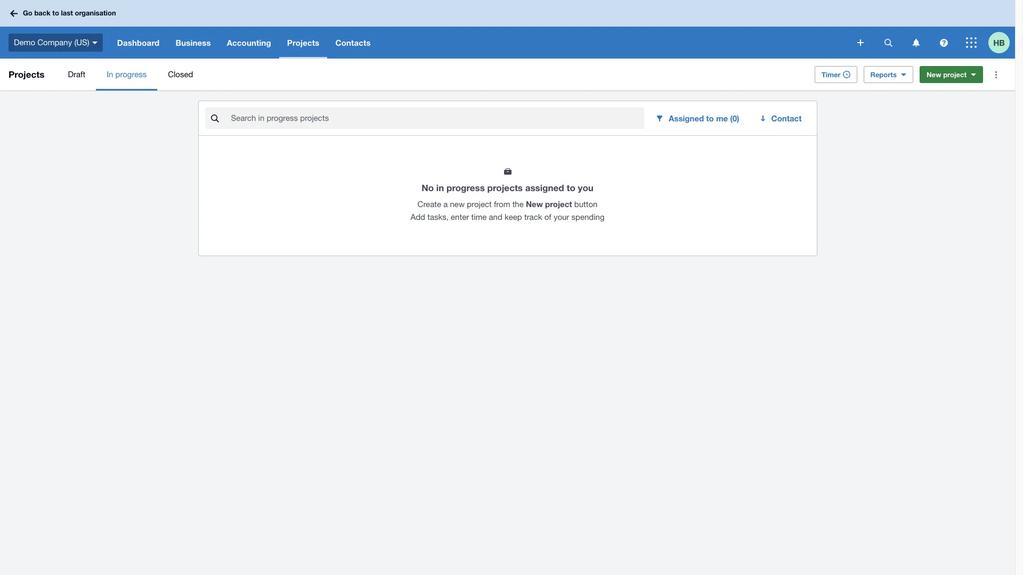 Task type: vqa. For each thing, say whether or not it's contained in the screenshot.
project
yes



Task type: describe. For each thing, give the bounding box(es) containing it.
in
[[436, 182, 444, 194]]

more options image
[[986, 64, 1007, 85]]

keep
[[505, 213, 522, 222]]

new
[[450, 200, 465, 209]]

organisation
[[75, 9, 116, 17]]

closed
[[168, 70, 193, 79]]

you
[[578, 182, 594, 194]]

contact button
[[752, 108, 811, 129]]

last
[[61, 9, 73, 17]]

2 svg image from the left
[[913, 39, 920, 47]]

(us)
[[74, 38, 89, 47]]

business
[[176, 38, 211, 47]]

draft link
[[57, 59, 96, 91]]

a
[[444, 200, 448, 209]]

assigned
[[525, 182, 564, 194]]

dashboard link
[[109, 27, 168, 59]]

create
[[418, 200, 441, 209]]

time
[[471, 213, 487, 222]]

dashboard
[[117, 38, 160, 47]]

(0)
[[730, 114, 740, 123]]

closed link
[[157, 59, 204, 91]]

in progress
[[107, 70, 147, 79]]

navigation inside banner
[[109, 27, 850, 59]]

accounting
[[227, 38, 271, 47]]

add
[[411, 213, 425, 222]]

new project button
[[920, 66, 984, 83]]

company
[[37, 38, 72, 47]]

demo company (us)
[[14, 38, 89, 47]]

reports
[[871, 70, 897, 79]]

in
[[107, 70, 113, 79]]

reports button
[[864, 66, 914, 83]]

me
[[716, 114, 728, 123]]

0 horizontal spatial projects
[[9, 69, 44, 80]]

0 horizontal spatial project
[[467, 200, 492, 209]]

business button
[[168, 27, 219, 59]]

and
[[489, 213, 503, 222]]

Search in progress projects search field
[[230, 108, 645, 128]]

demo company (us) button
[[0, 27, 109, 59]]

no in progress projects assigned to you
[[422, 182, 594, 194]]

go
[[23, 9, 32, 17]]

draft
[[68, 70, 85, 79]]

go back to last organisation
[[23, 9, 116, 17]]

hb
[[994, 38, 1005, 47]]

from
[[494, 200, 510, 209]]

your
[[554, 213, 570, 222]]

in progress link
[[96, 59, 157, 91]]



Task type: locate. For each thing, give the bounding box(es) containing it.
1 vertical spatial new
[[526, 199, 543, 209]]

svg image
[[10, 10, 18, 17], [966, 37, 977, 48], [858, 39, 864, 46], [92, 41, 97, 44]]

svg image left go
[[10, 10, 18, 17]]

1 horizontal spatial project
[[545, 199, 572, 209]]

1 horizontal spatial progress
[[447, 182, 485, 194]]

progress
[[115, 70, 147, 79], [447, 182, 485, 194]]

to inside popup button
[[706, 114, 714, 123]]

no
[[422, 182, 434, 194]]

assigned to me (0)
[[669, 114, 740, 123]]

2 horizontal spatial project
[[944, 70, 967, 79]]

2 vertical spatial to
[[567, 182, 576, 194]]

1 svg image from the left
[[885, 39, 893, 47]]

0 horizontal spatial svg image
[[885, 39, 893, 47]]

enter
[[451, 213, 469, 222]]

contacts
[[336, 38, 371, 47]]

new inside "popup button"
[[927, 70, 942, 79]]

project up your
[[545, 199, 572, 209]]

create a new project from the new project button add tasks, enter time and keep track of your spending
[[411, 199, 605, 222]]

progress up "new"
[[447, 182, 485, 194]]

1 vertical spatial to
[[706, 114, 714, 123]]

1 vertical spatial projects
[[9, 69, 44, 80]]

accounting button
[[219, 27, 279, 59]]

projects inside dropdown button
[[287, 38, 320, 47]]

navigation
[[109, 27, 850, 59]]

new
[[927, 70, 942, 79], [526, 199, 543, 209]]

3 svg image from the left
[[940, 39, 948, 47]]

to
[[52, 9, 59, 17], [706, 114, 714, 123], [567, 182, 576, 194]]

new right reports popup button
[[927, 70, 942, 79]]

assigned to me (0) button
[[649, 108, 748, 129]]

1 vertical spatial progress
[[447, 182, 485, 194]]

projects left contacts dropdown button at the left
[[287, 38, 320, 47]]

projects button
[[279, 27, 328, 59]]

progress right the in
[[115, 70, 147, 79]]

project inside new project "popup button"
[[944, 70, 967, 79]]

spending
[[572, 213, 605, 222]]

timer button
[[815, 66, 857, 83]]

new inside create a new project from the new project button add tasks, enter time and keep track of your spending
[[526, 199, 543, 209]]

project left more options image
[[944, 70, 967, 79]]

tasks,
[[428, 213, 449, 222]]

0 horizontal spatial to
[[52, 9, 59, 17]]

1 horizontal spatial new
[[927, 70, 942, 79]]

to left me in the top of the page
[[706, 114, 714, 123]]

0 vertical spatial to
[[52, 9, 59, 17]]

assigned
[[669, 114, 704, 123]]

demo
[[14, 38, 35, 47]]

0 horizontal spatial progress
[[115, 70, 147, 79]]

projects
[[488, 182, 523, 194]]

1 horizontal spatial projects
[[287, 38, 320, 47]]

2 horizontal spatial svg image
[[940, 39, 948, 47]]

back
[[34, 9, 51, 17]]

go back to last organisation link
[[6, 4, 122, 23]]

0 vertical spatial projects
[[287, 38, 320, 47]]

0 vertical spatial progress
[[115, 70, 147, 79]]

navigation containing dashboard
[[109, 27, 850, 59]]

banner containing hb
[[0, 0, 1015, 59]]

svg image inside the demo company (us) popup button
[[92, 41, 97, 44]]

projects down demo on the top
[[9, 69, 44, 80]]

of
[[545, 213, 552, 222]]

new project
[[927, 70, 967, 79]]

0 vertical spatial new
[[927, 70, 942, 79]]

svg image
[[885, 39, 893, 47], [913, 39, 920, 47], [940, 39, 948, 47]]

projects
[[287, 38, 320, 47], [9, 69, 44, 80]]

timer
[[822, 70, 841, 79]]

track
[[524, 213, 542, 222]]

hb button
[[989, 27, 1015, 59]]

svg image right (us)
[[92, 41, 97, 44]]

1 horizontal spatial svg image
[[913, 39, 920, 47]]

contact
[[772, 114, 802, 123]]

0 horizontal spatial new
[[526, 199, 543, 209]]

the
[[513, 200, 524, 209]]

project
[[944, 70, 967, 79], [545, 199, 572, 209], [467, 200, 492, 209]]

svg image up reports popup button
[[858, 39, 864, 46]]

svg image left the hb
[[966, 37, 977, 48]]

contacts button
[[328, 27, 379, 59]]

to left you
[[567, 182, 576, 194]]

2 horizontal spatial to
[[706, 114, 714, 123]]

banner
[[0, 0, 1015, 59]]

svg image inside go back to last organisation link
[[10, 10, 18, 17]]

to left last
[[52, 9, 59, 17]]

button
[[575, 200, 598, 209]]

project up time
[[467, 200, 492, 209]]

new up track
[[526, 199, 543, 209]]

1 horizontal spatial to
[[567, 182, 576, 194]]



